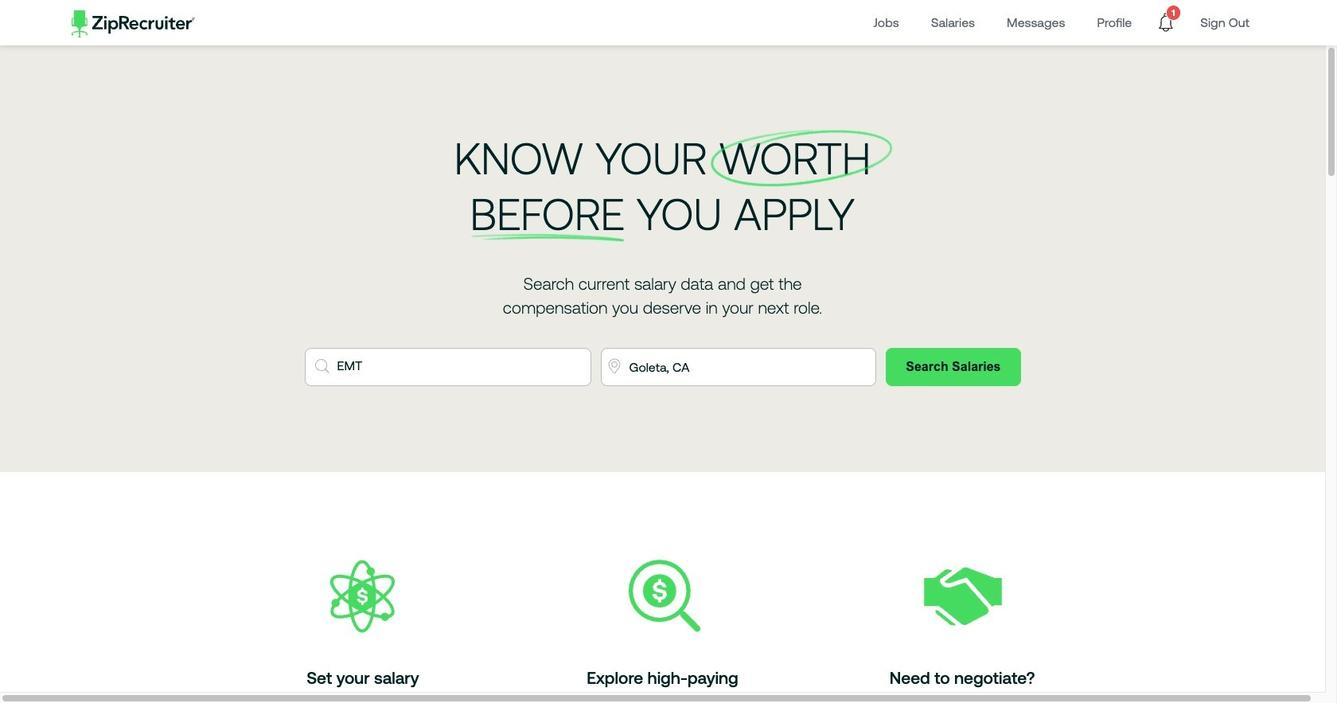 Task type: locate. For each thing, give the bounding box(es) containing it.
City, state or postal code text field
[[601, 348, 877, 386]]

main element
[[72, 0, 1266, 45]]

salary data icon image
[[324, 558, 402, 635]]

browse salaries icon image
[[612, 558, 714, 635]]

Search title or keyword text field
[[305, 348, 591, 386]]

None submit
[[887, 348, 1021, 386]]



Task type: describe. For each thing, give the bounding box(es) containing it.
handshake icon image
[[912, 558, 1014, 635]]

ziprecruiter image
[[72, 10, 195, 37]]



Task type: vqa. For each thing, say whether or not it's contained in the screenshot.
search title or keyword text box
yes



